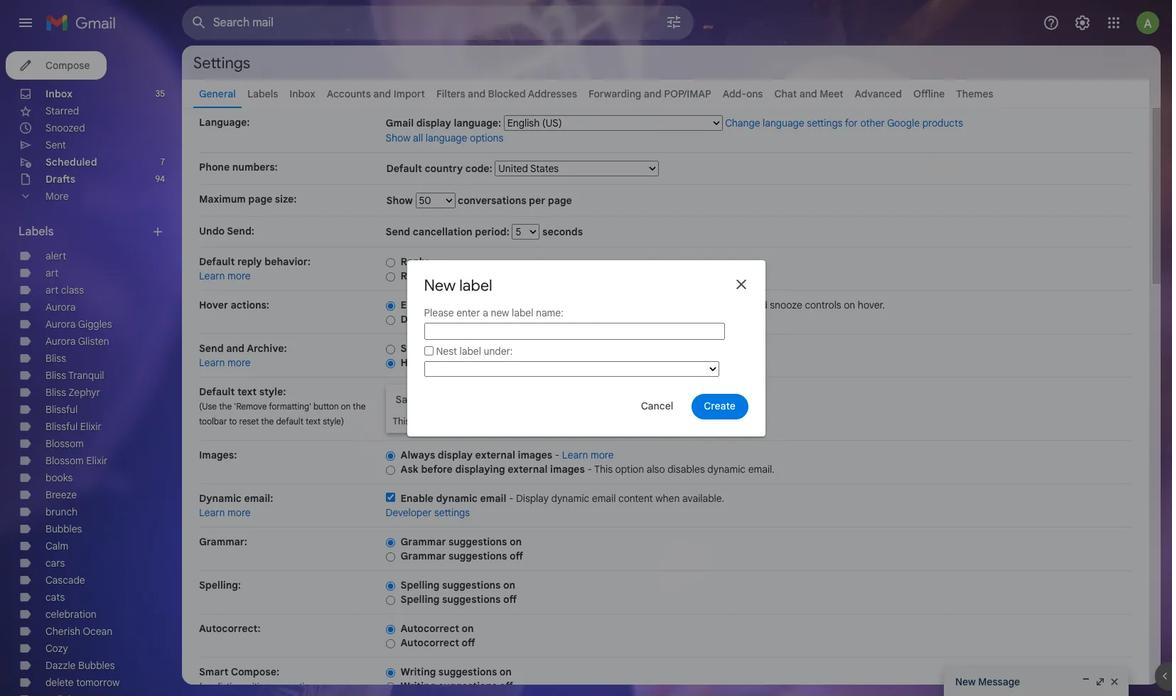 Task type: vqa. For each thing, say whether or not it's contained in the screenshot.
1
no



Task type: describe. For each thing, give the bounding box(es) containing it.
alert art art class aurora aurora giggles aurora glisten bliss bliss tranquil bliss zephyr blissful blissful elixir blossom blossom elixir books breeze brunch bubbles calm cars cascade cats celebration cherish ocean cozy dazzle bubbles delete tomorrow
[[46, 250, 120, 689]]

breeze
[[46, 489, 77, 501]]

archive" for hide
[[467, 356, 508, 369]]

spelling suggestions on
[[401, 579, 516, 592]]

before
[[421, 463, 453, 476]]

and for pop/imap
[[644, 87, 662, 100]]

grammar:
[[199, 535, 247, 548]]

Disable hover actions radio
[[386, 315, 395, 326]]

always display external images - learn more
[[401, 449, 614, 462]]

suggestions for grammar suggestions off
[[449, 550, 507, 563]]

autocorrect on
[[401, 622, 474, 635]]

change language settings for other google products link
[[725, 117, 964, 129]]

settings
[[193, 53, 250, 72]]

writing for writing suggestions off
[[401, 680, 436, 693]]

writing
[[243, 681, 269, 692]]

display
[[516, 492, 549, 505]]

autocorrect for autocorrect off
[[401, 636, 459, 649]]

2 inbox from the left
[[290, 87, 316, 100]]

1 horizontal spatial text
[[306, 416, 321, 427]]

controls
[[805, 299, 842, 311]]

settings image
[[1075, 14, 1092, 31]]

default reply behavior: learn more
[[199, 255, 311, 282]]

change
[[725, 117, 761, 129]]

addresses
[[528, 87, 577, 100]]

disable hover actions
[[401, 313, 506, 326]]

and right read,
[[751, 299, 768, 311]]

maximum
[[199, 193, 246, 206]]

1 horizontal spatial this
[[594, 463, 613, 476]]

actions for disable
[[470, 313, 506, 326]]

default text style: (use the 'remove formatting' button on the toolbar to reset the default text style)
[[199, 385, 366, 427]]

options
[[470, 132, 504, 144]]

2 art from the top
[[46, 284, 58, 297]]

35
[[156, 88, 165, 99]]

art class link
[[46, 284, 84, 297]]

create
[[704, 400, 736, 413]]

delete tomorrow link
[[46, 676, 120, 689]]

labels heading
[[18, 225, 151, 239]]

suggestions for spelling suggestions off
[[442, 593, 501, 606]]

email.
[[749, 463, 775, 476]]

2 blossom from the top
[[46, 454, 84, 467]]

more inside the "dynamic email: learn more"
[[228, 506, 251, 519]]

search mail image
[[186, 10, 212, 36]]

learn up ask before displaying external images - this option also disables dynamic email.
[[562, 449, 588, 462]]

aurora glisten link
[[46, 335, 109, 348]]

0 vertical spatial settings
[[807, 117, 843, 129]]

brunch
[[46, 506, 78, 518]]

1 vertical spatial language
[[426, 132, 468, 144]]

0 vertical spatial bubbles
[[46, 523, 82, 535]]

on down spelling suggestions off
[[462, 622, 474, 635]]

2 horizontal spatial text
[[489, 415, 505, 427]]

snoozed
[[46, 122, 85, 134]]

sent link
[[46, 139, 66, 151]]

0 horizontal spatial dynamic
[[436, 492, 478, 505]]

advanced search options image
[[660, 8, 688, 36]]

you
[[361, 681, 375, 692]]

display for always
[[438, 449, 473, 462]]

more inside send and archive: learn more
[[228, 356, 251, 369]]

hover actions:
[[199, 299, 269, 311]]

2 blissful from the top
[[46, 420, 78, 433]]

Show "Send & Archive" button in reply radio
[[386, 344, 395, 355]]

1 vertical spatial label
[[512, 306, 534, 319]]

1 horizontal spatial page
[[548, 194, 572, 207]]

cascade
[[46, 574, 85, 587]]

starred link
[[46, 105, 79, 117]]

suggestions for spelling suggestions on
[[442, 579, 501, 592]]

google
[[888, 117, 920, 129]]

- inside enable dynamic email - display dynamic email content when available. developer settings
[[509, 492, 514, 505]]

hover for disable
[[440, 313, 468, 326]]

settings inside enable dynamic email - display dynamic email content when available. developer settings
[[434, 506, 470, 519]]

label for nest label under:
[[460, 345, 481, 358]]

and for meet
[[800, 87, 818, 100]]

Grammar suggestions off radio
[[386, 552, 395, 562]]

advanced link
[[855, 87, 902, 100]]

in for show "send & archive" button in reply
[[549, 342, 558, 355]]

and for import
[[374, 87, 391, 100]]

hover for enable
[[436, 299, 464, 311]]

cozy link
[[46, 642, 68, 655]]

1 vertical spatial images
[[550, 463, 585, 476]]

display for gmail
[[416, 117, 451, 129]]

blissful link
[[46, 403, 78, 416]]

cherish ocean link
[[46, 625, 113, 638]]

1 vertical spatial elixir
[[86, 454, 108, 467]]

Hide "Send & Archive" button in reply radio
[[386, 358, 395, 369]]

button for show "send & archive" button in reply
[[515, 342, 547, 355]]

import
[[394, 87, 425, 100]]

formatting options toolbar
[[390, 386, 672, 413]]

show all language options link
[[386, 132, 504, 144]]

autocorrect:
[[199, 622, 261, 635]]

disable
[[401, 313, 437, 326]]

on up the writing suggestions off
[[500, 666, 512, 678]]

bliss link
[[46, 352, 66, 365]]

for
[[845, 117, 858, 129]]

body
[[465, 415, 487, 427]]

send for send cancellation period:
[[386, 225, 410, 238]]

learn inside the "dynamic email: learn more"
[[199, 506, 225, 519]]

celebration
[[46, 608, 96, 621]]

cancel
[[641, 400, 674, 413]]

0 vertical spatial external
[[475, 449, 516, 462]]

grammar for grammar suggestions off
[[401, 550, 446, 563]]

suggestions inside smart compose: (predictive writing suggestions appear as you
[[271, 681, 318, 692]]

learn more link for and
[[199, 356, 251, 369]]

filters and blocked addresses link
[[437, 87, 577, 100]]

'remove
[[234, 401, 267, 412]]

default for default reply behavior: learn more
[[199, 255, 235, 268]]

on down display at the bottom left of the page
[[510, 535, 522, 548]]

compose button
[[6, 51, 107, 80]]

offline link
[[914, 87, 945, 100]]

learn inside send and archive: learn more
[[199, 356, 225, 369]]

0 vertical spatial this
[[393, 415, 410, 427]]

writing suggestions off
[[401, 680, 513, 693]]

"send for show
[[430, 342, 459, 355]]

send:
[[227, 225, 255, 238]]

3 bliss from the top
[[46, 386, 66, 399]]

your
[[444, 415, 463, 427]]

2 bliss from the top
[[46, 369, 66, 382]]

bliss tranquil link
[[46, 369, 104, 382]]

to inside default text style: (use the 'remove formatting' button on the toolbar to reset the default text style)
[[229, 416, 237, 427]]

dazzle
[[46, 659, 76, 672]]

label for new label
[[460, 276, 493, 295]]

reply all
[[401, 270, 442, 282]]

phone numbers:
[[199, 161, 278, 174]]

0 vertical spatial to
[[604, 299, 613, 311]]

and for blocked
[[468, 87, 486, 100]]

style)
[[323, 416, 344, 427]]

archive,
[[616, 299, 651, 311]]

alert link
[[46, 250, 66, 262]]

numbers:
[[232, 161, 278, 174]]

archive" for show
[[471, 342, 512, 355]]

themes link
[[957, 87, 994, 100]]

filters and blocked addresses
[[437, 87, 577, 100]]

1 art from the top
[[46, 267, 58, 279]]

drafts link
[[46, 173, 75, 186]]

books
[[46, 471, 73, 484]]

breeze link
[[46, 489, 77, 501]]

gmail display language:
[[386, 117, 502, 129]]

smart
[[199, 666, 229, 678]]

access
[[570, 299, 601, 311]]

scheduled
[[46, 156, 97, 169]]

writing for writing suggestions on
[[401, 666, 436, 678]]

forwarding
[[589, 87, 642, 100]]

meet
[[820, 87, 844, 100]]

send and archive: learn more
[[199, 342, 287, 369]]

grammar suggestions on
[[401, 535, 522, 548]]

- up ask before displaying external images - this option also disables dynamic email.
[[555, 449, 560, 462]]

forwarding and pop/imap
[[589, 87, 712, 100]]

- left quickly
[[505, 299, 510, 311]]

off for writing suggestions on
[[500, 680, 513, 693]]

learn inside default reply behavior: learn more
[[199, 270, 225, 282]]

create button
[[692, 394, 748, 419]]

please enter a new label name:
[[424, 306, 564, 319]]

off for spelling suggestions on
[[504, 593, 517, 606]]

cherish
[[46, 625, 80, 638]]

cats
[[46, 591, 65, 604]]

Spelling suggestions off radio
[[386, 595, 395, 606]]

2 inbox link from the left
[[290, 87, 316, 100]]

aurora giggles link
[[46, 318, 112, 331]]

Autocorrect on radio
[[386, 624, 395, 635]]



Task type: locate. For each thing, give the bounding box(es) containing it.
2 writing from the top
[[401, 680, 436, 693]]

1 vertical spatial archive"
[[467, 356, 508, 369]]

labels inside labels navigation
[[18, 225, 54, 239]]

0 horizontal spatial all
[[413, 132, 423, 144]]

labels for labels link
[[247, 87, 278, 100]]

on left hover.
[[844, 299, 856, 311]]

accounts and import link
[[327, 87, 425, 100]]

2 vertical spatial reply
[[557, 356, 581, 369]]

1 vertical spatial bubbles
[[78, 659, 115, 672]]

show up hide
[[401, 342, 427, 355]]

undo
[[199, 225, 225, 238]]

calm link
[[46, 540, 68, 553]]

button inside default text style: (use the 'remove formatting' button on the toolbar to reset the default text style)
[[314, 401, 339, 412]]

art down alert link
[[46, 267, 58, 279]]

and left pop/imap
[[644, 87, 662, 100]]

page right per in the left top of the page
[[548, 194, 572, 207]]

1 vertical spatial settings
[[434, 506, 470, 519]]

art down art "link"
[[46, 284, 58, 297]]

spelling right spelling suggestions on option
[[401, 579, 440, 592]]

on inside default text style: (use the 'remove formatting' button on the toolbar to reset the default text style)
[[341, 401, 351, 412]]

0 horizontal spatial the
[[219, 401, 232, 412]]

on up spelling suggestions off
[[504, 579, 516, 592]]

learn more link for reply
[[199, 270, 251, 282]]

developer
[[386, 506, 432, 519]]

cascade link
[[46, 574, 85, 587]]

1 writing from the top
[[401, 666, 436, 678]]

reply for reply all
[[401, 270, 428, 282]]

1 blossom from the top
[[46, 437, 84, 450]]

period:
[[475, 225, 510, 238]]

add-ons link
[[723, 87, 763, 100]]

dynamic
[[199, 492, 242, 505]]

1 vertical spatial writing
[[401, 680, 436, 693]]

Reply radio
[[386, 257, 395, 268]]

learn up "hover"
[[199, 270, 225, 282]]

inbox
[[46, 87, 73, 100], [290, 87, 316, 100]]

button right under:
[[515, 342, 547, 355]]

1 email from the left
[[480, 492, 507, 505]]

formatting'
[[269, 401, 311, 412]]

all for reply
[[431, 270, 442, 282]]

2 aurora from the top
[[46, 318, 76, 331]]

0 horizontal spatial language
[[426, 132, 468, 144]]

0 vertical spatial enable
[[401, 299, 434, 311]]

0 vertical spatial button
[[515, 342, 547, 355]]

text left will
[[489, 415, 505, 427]]

developer settings link
[[386, 506, 470, 519]]

button for hide "send & archive" button in reply
[[511, 356, 543, 369]]

elixir down blissful elixir link
[[86, 454, 108, 467]]

1 horizontal spatial as
[[712, 299, 722, 311]]

1 inbox from the left
[[46, 87, 73, 100]]

1 vertical spatial all
[[431, 270, 442, 282]]

inbox inside labels navigation
[[46, 87, 73, 100]]

0 vertical spatial reply
[[401, 255, 428, 268]]

0 horizontal spatial this
[[393, 415, 410, 427]]

show for show all language options
[[386, 132, 411, 144]]

3 aurora from the top
[[46, 335, 76, 348]]

1 vertical spatial aurora
[[46, 318, 76, 331]]

reply right reply all option
[[401, 270, 428, 282]]

reply up reply all at the left top
[[401, 255, 428, 268]]

ons
[[747, 87, 763, 100]]

1 horizontal spatial inbox link
[[290, 87, 316, 100]]

labels for labels heading
[[18, 225, 54, 239]]

compose:
[[231, 666, 280, 678]]

language:
[[454, 117, 502, 129]]

spelling for spelling suggestions off
[[401, 593, 440, 606]]

0 vertical spatial all
[[413, 132, 423, 144]]

pop/imap
[[664, 87, 712, 100]]

spelling suggestions off
[[401, 593, 517, 606]]

label right new
[[512, 306, 534, 319]]

enable inside enable dynamic email - display dynamic email content when available. developer settings
[[401, 492, 434, 505]]

None search field
[[182, 6, 694, 40]]

0 vertical spatial reply
[[237, 255, 262, 268]]

send down "hover"
[[199, 342, 224, 355]]

inbox link up starred
[[46, 87, 73, 100]]

Writing suggestions off radio
[[386, 682, 395, 693]]

1 vertical spatial enable
[[401, 492, 434, 505]]

0 vertical spatial label
[[460, 276, 493, 295]]

also
[[647, 463, 665, 476]]

and inside send and archive: learn more
[[226, 342, 245, 355]]

2 horizontal spatial the
[[353, 401, 366, 412]]

label right nest
[[460, 345, 481, 358]]

always
[[401, 449, 435, 462]]

more inside default reply behavior: learn more
[[228, 270, 251, 282]]

1 horizontal spatial to
[[604, 299, 613, 311]]

and for archive:
[[226, 342, 245, 355]]

drafts
[[46, 173, 75, 186]]

more up ask before displaying external images - this option also disables dynamic email.
[[591, 449, 614, 462]]

send inside send and archive: learn more
[[199, 342, 224, 355]]

1 horizontal spatial send
[[386, 225, 410, 238]]

dynamic left the email. at the bottom right of page
[[708, 463, 746, 476]]

2 reply from the top
[[401, 270, 428, 282]]

reply for hide "send & archive" button in reply
[[557, 356, 581, 369]]

external up the displaying at the bottom of page
[[475, 449, 516, 462]]

1 horizontal spatial the
[[261, 416, 274, 427]]

Please enter a new label name: field
[[424, 322, 725, 340]]

2 vertical spatial button
[[314, 401, 339, 412]]

1 vertical spatial blossom
[[46, 454, 84, 467]]

(use
[[199, 401, 217, 412]]

off down writing suggestions on
[[500, 680, 513, 693]]

0 horizontal spatial send
[[199, 342, 224, 355]]

toolbar
[[199, 416, 227, 427]]

learn more link
[[199, 270, 251, 282], [199, 356, 251, 369], [562, 449, 614, 462], [199, 506, 251, 519]]

1 vertical spatial to
[[229, 416, 237, 427]]

2 vertical spatial label
[[460, 345, 481, 358]]

cats link
[[46, 591, 65, 604]]

alert
[[46, 250, 66, 262]]

- left display at the bottom left of the page
[[509, 492, 514, 505]]

enable up developer
[[401, 492, 434, 505]]

grammar for grammar suggestions on
[[401, 535, 446, 548]]

& for hide
[[457, 356, 464, 369]]

(predictive
[[199, 681, 241, 692]]

show down default country code:
[[387, 194, 416, 207]]

reset
[[239, 416, 259, 427]]

send cancellation period:
[[386, 225, 512, 238]]

change language settings for other google products
[[725, 117, 964, 129]]

2 vertical spatial default
[[199, 385, 235, 398]]

per
[[529, 194, 546, 207]]

1 vertical spatial actions
[[470, 313, 506, 326]]

1 bliss from the top
[[46, 352, 66, 365]]

dynamic up developer settings link
[[436, 492, 478, 505]]

phone
[[199, 161, 230, 174]]

bliss down bliss 'link'
[[46, 369, 66, 382]]

"send down nest label under: option
[[426, 356, 454, 369]]

0 vertical spatial archive"
[[471, 342, 512, 355]]

like.
[[543, 415, 559, 427]]

default
[[276, 416, 304, 427]]

inbox link right labels link
[[290, 87, 316, 100]]

actions
[[467, 299, 503, 311], [470, 313, 506, 326]]

Nest label under: checkbox
[[424, 347, 433, 356]]

1 autocorrect from the top
[[401, 622, 459, 635]]

off down spelling suggestions on
[[504, 593, 517, 606]]

enable for enable hover actions
[[401, 299, 434, 311]]

1 aurora from the top
[[46, 301, 76, 314]]

as right mark
[[712, 299, 722, 311]]

art
[[46, 267, 58, 279], [46, 284, 58, 297]]

labels right the general
[[247, 87, 278, 100]]

labels link
[[247, 87, 278, 100]]

off down grammar suggestions on
[[510, 550, 523, 563]]

new label heading
[[424, 276, 493, 295]]

suggestions up spelling suggestions off
[[442, 579, 501, 592]]

mark
[[687, 299, 710, 311]]

1 horizontal spatial dynamic
[[551, 492, 590, 505]]

all up please
[[431, 270, 442, 282]]

suggestions for writing suggestions off
[[439, 680, 497, 693]]

this is what your body text will look like.
[[393, 415, 559, 427]]

Grammar suggestions on radio
[[386, 537, 395, 548]]

1 vertical spatial in
[[545, 356, 554, 369]]

1 vertical spatial hover
[[440, 313, 468, 326]]

button up style)
[[314, 401, 339, 412]]

1 vertical spatial &
[[457, 356, 464, 369]]

1 vertical spatial autocorrect
[[401, 636, 459, 649]]

Enable hover actions radio
[[386, 301, 395, 311]]

learn more link down archive:
[[199, 356, 251, 369]]

1 vertical spatial labels
[[18, 225, 54, 239]]

language down chat
[[763, 117, 805, 129]]

0 vertical spatial elixir
[[80, 420, 102, 433]]

inbox link
[[46, 87, 73, 100], [290, 87, 316, 100]]

0 vertical spatial blossom
[[46, 437, 84, 450]]

Always display external images radio
[[386, 451, 395, 461]]

& for show
[[461, 342, 469, 355]]

bliss up bliss tranquil link
[[46, 352, 66, 365]]

2 vertical spatial show
[[401, 342, 427, 355]]

send up reply option
[[386, 225, 410, 238]]

suggestions right writing
[[271, 681, 318, 692]]

Reply all radio
[[386, 272, 395, 282]]

1 vertical spatial reply
[[401, 270, 428, 282]]

1 blissful from the top
[[46, 403, 78, 416]]

0 vertical spatial as
[[712, 299, 722, 311]]

1 vertical spatial default
[[199, 255, 235, 268]]

&
[[461, 342, 469, 355], [457, 356, 464, 369]]

default for default country code:
[[387, 162, 422, 175]]

1 vertical spatial blissful
[[46, 420, 78, 433]]

and left archive:
[[226, 342, 245, 355]]

learn up (use
[[199, 356, 225, 369]]

- left option
[[588, 463, 592, 476]]

language down gmail display language:
[[426, 132, 468, 144]]

1 horizontal spatial settings
[[807, 117, 843, 129]]

hover up nest
[[440, 313, 468, 326]]

1 vertical spatial send
[[199, 342, 224, 355]]

off for grammar suggestions on
[[510, 550, 523, 563]]

grammar right grammar suggestions off option
[[401, 550, 446, 563]]

images:
[[199, 449, 237, 462]]

aurora link
[[46, 301, 76, 314]]

1 reply from the top
[[401, 255, 428, 268]]

off up writing suggestions on
[[462, 636, 475, 649]]

new label alert dialog
[[407, 260, 766, 437]]

writing suggestions on
[[401, 666, 512, 678]]

2 vertical spatial bliss
[[46, 386, 66, 399]]

delete
[[46, 676, 74, 689]]

external down always display external images - learn more on the bottom of the page
[[508, 463, 548, 476]]

1 inbox link from the left
[[46, 87, 73, 100]]

aurora down aurora link
[[46, 318, 76, 331]]

suggestions up grammar suggestions off
[[449, 535, 507, 548]]

suggestions for writing suggestions on
[[439, 666, 497, 678]]

displaying
[[455, 463, 505, 476]]

"send for hide
[[426, 356, 454, 369]]

content
[[619, 492, 653, 505]]

images down look
[[518, 449, 553, 462]]

0 vertical spatial send
[[386, 225, 410, 238]]

0 horizontal spatial to
[[229, 416, 237, 427]]

aurora
[[46, 301, 76, 314], [46, 318, 76, 331], [46, 335, 76, 348]]

blossom link
[[46, 437, 84, 450]]

-
[[505, 299, 510, 311], [555, 449, 560, 462], [588, 463, 592, 476], [509, 492, 514, 505]]

display up show all language options link
[[416, 117, 451, 129]]

Ask before displaying external images radio
[[386, 465, 395, 476]]

spelling for spelling suggestions on
[[401, 579, 440, 592]]

text up 'remove
[[237, 385, 257, 398]]

cancellation
[[413, 225, 473, 238]]

advanced
[[855, 87, 902, 100]]

in for hide "send & archive" button in reply
[[545, 356, 554, 369]]

all for show
[[413, 132, 423, 144]]

archive" down show "send & archive" button in reply
[[467, 356, 508, 369]]

inbox up starred
[[46, 87, 73, 100]]

1 spelling from the top
[[401, 579, 440, 592]]

and right chat
[[800, 87, 818, 100]]

0 vertical spatial "send
[[430, 342, 459, 355]]

1 horizontal spatial labels
[[247, 87, 278, 100]]

None checkbox
[[386, 493, 395, 502]]

0 vertical spatial labels
[[247, 87, 278, 100]]

1 enable from the top
[[401, 299, 434, 311]]

celebration link
[[46, 608, 96, 621]]

0 horizontal spatial email
[[480, 492, 507, 505]]

default country code:
[[387, 162, 495, 175]]

settings up grammar suggestions on
[[434, 506, 470, 519]]

learn more link up ask before displaying external images - this option also disables dynamic email.
[[562, 449, 614, 462]]

suggestions for grammar suggestions on
[[449, 535, 507, 548]]

blocked
[[488, 87, 526, 100]]

add-ons
[[723, 87, 763, 100]]

2 spelling from the top
[[401, 593, 440, 606]]

chat and meet link
[[775, 87, 844, 100]]

actions for enable
[[467, 299, 503, 311]]

settings left 'for'
[[807, 117, 843, 129]]

to right the access
[[604, 299, 613, 311]]

Autocorrect off radio
[[386, 638, 395, 649]]

1 vertical spatial "send
[[426, 356, 454, 369]]

& down show "send & archive" button in reply
[[457, 356, 464, 369]]

accounts
[[327, 87, 371, 100]]

reply for reply
[[401, 255, 428, 268]]

2 email from the left
[[592, 492, 616, 505]]

reply for show "send & archive" button in reply
[[561, 342, 586, 355]]

products
[[923, 117, 964, 129]]

1 vertical spatial reply
[[561, 342, 586, 355]]

display up before
[[438, 449, 473, 462]]

learn more link up hover actions: on the left of page
[[199, 270, 251, 282]]

labels navigation
[[0, 46, 182, 696]]

hover.
[[858, 299, 886, 311]]

writing right writing suggestions on radio
[[401, 666, 436, 678]]

0 horizontal spatial settings
[[434, 506, 470, 519]]

all down the gmail
[[413, 132, 423, 144]]

learn more link for email:
[[199, 506, 251, 519]]

1 vertical spatial bliss
[[46, 369, 66, 382]]

dynamic down ask before displaying external images - this option also disables dynamic email.
[[551, 492, 590, 505]]

suggestions up the writing suggestions off
[[439, 666, 497, 678]]

reply
[[401, 255, 428, 268], [401, 270, 428, 282]]

default inside default reply behavior: learn more
[[199, 255, 235, 268]]

learn more link down dynamic
[[199, 506, 251, 519]]

0 horizontal spatial inbox
[[46, 87, 73, 100]]

email:
[[244, 492, 273, 505]]

suggestions down spelling suggestions on
[[442, 593, 501, 606]]

0 horizontal spatial page
[[248, 193, 273, 206]]

send for send and archive: learn more
[[199, 342, 224, 355]]

enable up the disable
[[401, 299, 434, 311]]

show all language options
[[386, 132, 504, 144]]

gain
[[548, 299, 567, 311]]

1 vertical spatial button
[[511, 356, 543, 369]]

enable dynamic email - display dynamic email content when available. developer settings
[[386, 492, 725, 519]]

blossom down blissful elixir link
[[46, 437, 84, 450]]

Spelling suggestions on radio
[[386, 581, 395, 592]]

suggestions down grammar suggestions on
[[449, 550, 507, 563]]

default for default text style: (use the 'remove formatting' button on the toolbar to reset the default text style)
[[199, 385, 235, 398]]

as left you
[[350, 681, 359, 692]]

label up enter
[[460, 276, 493, 295]]

maximum page size:
[[199, 193, 297, 206]]

main menu image
[[17, 14, 34, 31]]

1 vertical spatial art
[[46, 284, 58, 297]]

0 vertical spatial bliss
[[46, 352, 66, 365]]

language:
[[199, 116, 250, 129]]

spelling right spelling suggestions off radio
[[401, 593, 440, 606]]

hover
[[199, 299, 228, 311]]

0 horizontal spatial text
[[237, 385, 257, 398]]

0 vertical spatial display
[[416, 117, 451, 129]]

more
[[228, 270, 251, 282], [228, 356, 251, 369], [591, 449, 614, 462], [228, 506, 251, 519]]

style:
[[259, 385, 286, 398]]

default left country
[[387, 162, 422, 175]]

blissful down bliss zephyr link
[[46, 403, 78, 416]]

writing right the writing suggestions off option
[[401, 680, 436, 693]]

0 vertical spatial show
[[386, 132, 411, 144]]

label
[[460, 276, 493, 295], [512, 306, 534, 319], [460, 345, 481, 358]]

more down archive:
[[228, 356, 251, 369]]

2 autocorrect from the top
[[401, 636, 459, 649]]

a
[[483, 306, 488, 319]]

aurora up bliss 'link'
[[46, 335, 76, 348]]

1 grammar from the top
[[401, 535, 446, 548]]

text
[[237, 385, 257, 398], [489, 415, 505, 427], [306, 416, 321, 427]]

2 enable from the top
[[401, 492, 434, 505]]

default down undo
[[199, 255, 235, 268]]

0 horizontal spatial labels
[[18, 225, 54, 239]]

2 grammar from the top
[[401, 550, 446, 563]]

bliss
[[46, 352, 66, 365], [46, 369, 66, 382], [46, 386, 66, 399]]

actions up show "send & archive" button in reply
[[470, 313, 506, 326]]

1 vertical spatial this
[[594, 463, 613, 476]]

blossom
[[46, 437, 84, 450], [46, 454, 84, 467]]

enable for enable dynamic email
[[401, 492, 434, 505]]

0 vertical spatial autocorrect
[[401, 622, 459, 635]]

& right nest
[[461, 342, 469, 355]]

spelling
[[401, 579, 440, 592], [401, 593, 440, 606]]

default inside default text style: (use the 'remove formatting' button on the toolbar to reset the default text style)
[[199, 385, 235, 398]]

"send down disable hover actions
[[430, 342, 459, 355]]

look
[[523, 415, 541, 427]]

blossom down blossom link
[[46, 454, 84, 467]]

email left content
[[592, 492, 616, 505]]

0 vertical spatial blissful
[[46, 403, 78, 416]]

0 vertical spatial actions
[[467, 299, 503, 311]]

code:
[[466, 162, 493, 175]]

2 horizontal spatial dynamic
[[708, 463, 746, 476]]

bubbles up 'tomorrow'
[[78, 659, 115, 672]]

0 vertical spatial in
[[549, 342, 558, 355]]

autocorrect for autocorrect on
[[401, 622, 459, 635]]

grammar down developer settings link
[[401, 535, 446, 548]]

page left size:
[[248, 193, 273, 206]]

2 vertical spatial aurora
[[46, 335, 76, 348]]

more down dynamic
[[228, 506, 251, 519]]

inbox right labels link
[[290, 87, 316, 100]]

as inside smart compose: (predictive writing suggestions appear as you
[[350, 681, 359, 692]]

1 vertical spatial display
[[438, 449, 473, 462]]

show for show "send & archive" button in reply
[[401, 342, 427, 355]]

reply inside default reply behavior: learn more
[[237, 255, 262, 268]]

to left the reset
[[229, 416, 237, 427]]

0 vertical spatial default
[[387, 162, 422, 175]]

this left option
[[594, 463, 613, 476]]

show for show
[[387, 194, 416, 207]]

more up hover actions: on the left of page
[[228, 270, 251, 282]]

0 vertical spatial aurora
[[46, 301, 76, 314]]

Writing suggestions on radio
[[386, 668, 395, 678]]

actions down new label heading
[[467, 299, 503, 311]]

0 vertical spatial hover
[[436, 299, 464, 311]]

1 vertical spatial show
[[387, 194, 416, 207]]

0 vertical spatial images
[[518, 449, 553, 462]]

1 vertical spatial external
[[508, 463, 548, 476]]

0 vertical spatial spelling
[[401, 579, 440, 592]]

archive" up hide "send & archive" button in reply
[[471, 342, 512, 355]]

conversations
[[458, 194, 527, 207]]

0 vertical spatial grammar
[[401, 535, 446, 548]]

dazzle bubbles link
[[46, 659, 115, 672]]

0 vertical spatial language
[[763, 117, 805, 129]]

1 horizontal spatial inbox
[[290, 87, 316, 100]]

1 vertical spatial grammar
[[401, 550, 446, 563]]

0 vertical spatial &
[[461, 342, 469, 355]]



